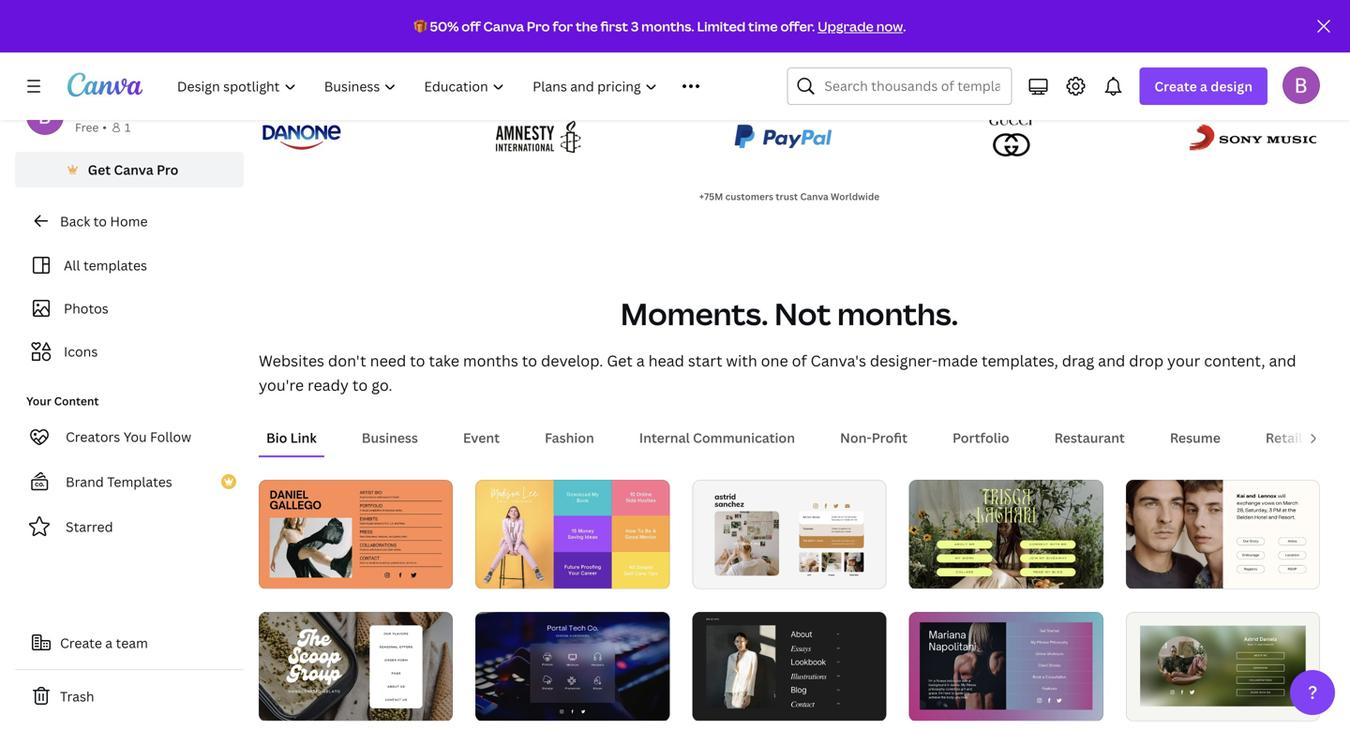 Task type: describe. For each thing, give the bounding box(es) containing it.
templates
[[83, 257, 147, 274]]

business
[[362, 429, 418, 447]]

templates,
[[982, 351, 1059, 371]]

made
[[938, 351, 978, 371]]

1 and from the left
[[1099, 351, 1126, 371]]

websites don't need to take months to develop. get a head start with one of canva's designer-made templates, drag and drop your content, and you're ready to go.
[[259, 351, 1297, 395]]

to inside "link"
[[93, 212, 107, 230]]

websites
[[259, 351, 325, 371]]

portfolio
[[953, 429, 1010, 447]]

your content
[[26, 393, 99, 409]]

back to home link
[[15, 203, 244, 240]]

0 vertical spatial months.
[[642, 17, 695, 35]]

designer-
[[870, 351, 938, 371]]

yellow colorful blocks blogger bio-link website image
[[476, 480, 670, 589]]

upgrade
[[818, 17, 874, 35]]

resume button
[[1163, 420, 1229, 456]]

you
[[124, 428, 147, 446]]

profit
[[872, 429, 908, 447]]

starred
[[66, 518, 113, 536]]

fashion button
[[537, 420, 602, 456]]

off
[[462, 17, 481, 35]]

retail button
[[1259, 420, 1310, 456]]

develop.
[[541, 351, 603, 371]]

a for team
[[105, 635, 113, 652]]

limited
[[697, 17, 746, 35]]

content,
[[1205, 351, 1266, 371]]

pink and blue gradient fitness bio-link website image
[[909, 612, 1104, 721]]

drag
[[1062, 351, 1095, 371]]

drop
[[1129, 351, 1164, 371]]

orange and black colorful blocks arts bio-link website image
[[259, 480, 453, 589]]

canva's
[[811, 351, 867, 371]]

2 and from the left
[[1270, 351, 1297, 371]]

starred link
[[15, 508, 244, 546]]

dark blue simple dark tech and gaming bio-link website image
[[476, 612, 670, 721]]

create a team button
[[15, 625, 244, 662]]

non-
[[840, 429, 872, 447]]

creators you follow link
[[15, 418, 244, 456]]

to left take
[[410, 351, 425, 371]]

get canva pro button
[[15, 152, 244, 188]]

trust
[[776, 190, 798, 203]]

business button
[[354, 420, 426, 456]]

restaurant button
[[1047, 420, 1133, 456]]

back to home
[[60, 212, 148, 230]]

team
[[116, 635, 148, 652]]

brand templates link
[[15, 463, 244, 501]]

free
[[75, 120, 99, 135]]

create a team
[[60, 635, 148, 652]]

creators you follow
[[66, 428, 191, 446]]

link
[[290, 429, 317, 447]]

upgrade now button
[[818, 17, 903, 35]]

event button
[[456, 420, 507, 456]]

one
[[761, 351, 789, 371]]

photos
[[64, 300, 109, 317]]

a for design
[[1201, 77, 1208, 95]]

back
[[60, 212, 90, 230]]

50%
[[430, 17, 459, 35]]

bio
[[266, 429, 287, 447]]

1 horizontal spatial pro
[[527, 17, 550, 35]]

home
[[110, 212, 148, 230]]

with
[[726, 351, 758, 371]]

moments.
[[621, 293, 769, 334]]

•
[[102, 120, 107, 135]]

get inside button
[[88, 161, 111, 179]]

don't
[[328, 351, 366, 371]]

time
[[749, 17, 778, 35]]

🎁
[[414, 17, 427, 35]]

get inside websites don't need to take months to develop. get a head start with one of canva's designer-made templates, drag and drop your content, and you're ready to go.
[[607, 351, 633, 371]]

icons link
[[26, 334, 233, 370]]

.
[[903, 17, 906, 35]]

canva inside button
[[114, 161, 153, 179]]



Task type: vqa. For each thing, say whether or not it's contained in the screenshot.
Social media
no



Task type: locate. For each thing, give the bounding box(es) containing it.
trash link
[[15, 678, 244, 716]]

canva down 1 at the left top of page
[[114, 161, 153, 179]]

1 vertical spatial canva
[[114, 161, 153, 179]]

bio link
[[266, 429, 317, 447]]

to left go.
[[353, 375, 368, 395]]

1 horizontal spatial create
[[1155, 77, 1197, 95]]

1 vertical spatial create
[[60, 635, 102, 652]]

design
[[1211, 77, 1253, 95]]

event
[[463, 429, 500, 447]]

retail
[[1266, 429, 1303, 447]]

head
[[649, 351, 685, 371]]

get
[[88, 161, 111, 179], [607, 351, 633, 371]]

amnesty international image
[[491, 114, 584, 159]]

create inside button
[[60, 635, 102, 652]]

cream and brown simple light arts bio-link website image
[[693, 480, 887, 589]]

a left team
[[105, 635, 113, 652]]

1 horizontal spatial months.
[[838, 293, 959, 334]]

months. right 3
[[642, 17, 695, 35]]

portfolio button
[[945, 420, 1017, 456]]

internal
[[639, 429, 690, 447]]

and right drag
[[1099, 351, 1126, 371]]

creators
[[66, 428, 120, 446]]

1 horizontal spatial and
[[1270, 351, 1297, 371]]

customers
[[726, 190, 774, 203]]

0 horizontal spatial a
[[105, 635, 113, 652]]

0 vertical spatial create
[[1155, 77, 1197, 95]]

canva for +75m
[[801, 190, 829, 203]]

all templates
[[64, 257, 147, 274]]

1 horizontal spatial a
[[637, 351, 645, 371]]

to
[[93, 212, 107, 230], [410, 351, 425, 371], [522, 351, 538, 371], [353, 375, 368, 395]]

start
[[688, 351, 723, 371]]

and right content,
[[1270, 351, 1297, 371]]

get down •
[[88, 161, 111, 179]]

pro left for
[[527, 17, 550, 35]]

create for create a team
[[60, 635, 102, 652]]

1 vertical spatial a
[[637, 351, 645, 371]]

create a design button
[[1140, 68, 1268, 105]]

0 horizontal spatial create
[[60, 635, 102, 652]]

now
[[877, 17, 903, 35]]

offer.
[[781, 17, 815, 35]]

create left design
[[1155, 77, 1197, 95]]

canva right off
[[484, 17, 524, 35]]

communication
[[693, 429, 795, 447]]

create
[[1155, 77, 1197, 95], [60, 635, 102, 652]]

1
[[125, 120, 131, 135]]

canva for 🎁
[[484, 17, 524, 35]]

1 horizontal spatial get
[[607, 351, 633, 371]]

create a design
[[1155, 77, 1253, 95]]

2 vertical spatial a
[[105, 635, 113, 652]]

your
[[1168, 351, 1201, 371]]

all
[[64, 257, 80, 274]]

a
[[1201, 77, 1208, 95], [637, 351, 645, 371], [105, 635, 113, 652]]

internal communication button
[[632, 420, 803, 456]]

white photocentric food and restaurant bio link website image
[[259, 612, 453, 721]]

a left head
[[637, 351, 645, 371]]

🎁 50% off canva pro for the first 3 months. limited time offer. upgrade now .
[[414, 17, 906, 35]]

pro
[[527, 17, 550, 35], [157, 161, 179, 179]]

months
[[463, 351, 518, 371]]

paypal image
[[731, 114, 837, 159]]

0 horizontal spatial canva
[[114, 161, 153, 179]]

None search field
[[787, 68, 1012, 105]]

0 vertical spatial canva
[[484, 17, 524, 35]]

fashion
[[545, 429, 594, 447]]

first
[[601, 17, 628, 35]]

all templates link
[[26, 248, 233, 283]]

create for create a design
[[1155, 77, 1197, 95]]

+75m
[[700, 190, 723, 203]]

get canva pro
[[88, 161, 179, 179]]

photos link
[[26, 291, 233, 326]]

not
[[775, 293, 831, 334]]

trusted by element
[[236, 103, 1343, 170]]

0 vertical spatial a
[[1201, 77, 1208, 95]]

a inside websites don't need to take months to develop. get a head start with one of canva's designer-made templates, drag and drop your content, and you're ready to go.
[[637, 351, 645, 371]]

a inside create a team button
[[105, 635, 113, 652]]

neon yellow photocentric blogger bio link website image
[[909, 480, 1104, 589]]

1 vertical spatial months.
[[838, 293, 959, 334]]

for
[[553, 17, 573, 35]]

need
[[370, 351, 406, 371]]

Search search field
[[825, 68, 1000, 104]]

create left team
[[60, 635, 102, 652]]

content
[[54, 393, 99, 409]]

months.
[[642, 17, 695, 35], [838, 293, 959, 334]]

to right back
[[93, 212, 107, 230]]

follow
[[150, 428, 191, 446]]

pro up back to home "link"
[[157, 161, 179, 179]]

3
[[631, 17, 639, 35]]

trash
[[60, 688, 94, 706]]

0 horizontal spatial and
[[1099, 351, 1126, 371]]

go.
[[372, 375, 393, 395]]

resume
[[1170, 429, 1221, 447]]

pro inside button
[[157, 161, 179, 179]]

templates
[[107, 473, 172, 491]]

a inside create a design dropdown button
[[1201, 77, 1208, 95]]

white simple light wedding bio link website image
[[1126, 480, 1321, 589]]

restaurant
[[1055, 429, 1125, 447]]

0 horizontal spatial pro
[[157, 161, 179, 179]]

free •
[[75, 120, 107, 135]]

to right months
[[522, 351, 538, 371]]

a left design
[[1201, 77, 1208, 95]]

your
[[26, 393, 51, 409]]

canva
[[484, 17, 524, 35], [114, 161, 153, 179], [801, 190, 829, 203]]

bob builder image
[[1283, 66, 1321, 104]]

top level navigation element
[[165, 68, 742, 105], [165, 68, 742, 105]]

moments. not months.
[[621, 293, 959, 334]]

get left head
[[607, 351, 633, 371]]

danone image
[[259, 114, 345, 159]]

icons
[[64, 343, 98, 361]]

0 horizontal spatial get
[[88, 161, 111, 179]]

brand templates
[[66, 473, 172, 491]]

non-profit button
[[833, 420, 915, 456]]

0 vertical spatial pro
[[527, 17, 550, 35]]

1 vertical spatial get
[[607, 351, 633, 371]]

1 vertical spatial pro
[[157, 161, 179, 179]]

0 vertical spatial get
[[88, 161, 111, 179]]

black simple dark blogger bio link website image
[[693, 612, 887, 721]]

green and cream photographic blogger bio-link website image
[[1126, 612, 1321, 721]]

+75m customers trust canva worldwide
[[700, 190, 880, 203]]

brand
[[66, 473, 104, 491]]

non-profit
[[840, 429, 908, 447]]

2 horizontal spatial a
[[1201, 77, 1208, 95]]

worldwide
[[831, 190, 880, 203]]

the
[[576, 17, 598, 35]]

create inside dropdown button
[[1155, 77, 1197, 95]]

2 vertical spatial canva
[[801, 190, 829, 203]]

months. up designer- in the right of the page
[[838, 293, 959, 334]]

sony music image
[[1187, 114, 1321, 159]]

bio link button
[[259, 420, 324, 456]]

of
[[792, 351, 807, 371]]

take
[[429, 351, 460, 371]]

canva right 'trust'
[[801, 190, 829, 203]]

you're
[[259, 375, 304, 395]]

2 horizontal spatial canva
[[801, 190, 829, 203]]

0 horizontal spatial months.
[[642, 17, 695, 35]]

gucci image
[[984, 114, 1041, 159]]

internal communication
[[639, 429, 795, 447]]

1 horizontal spatial canva
[[484, 17, 524, 35]]



